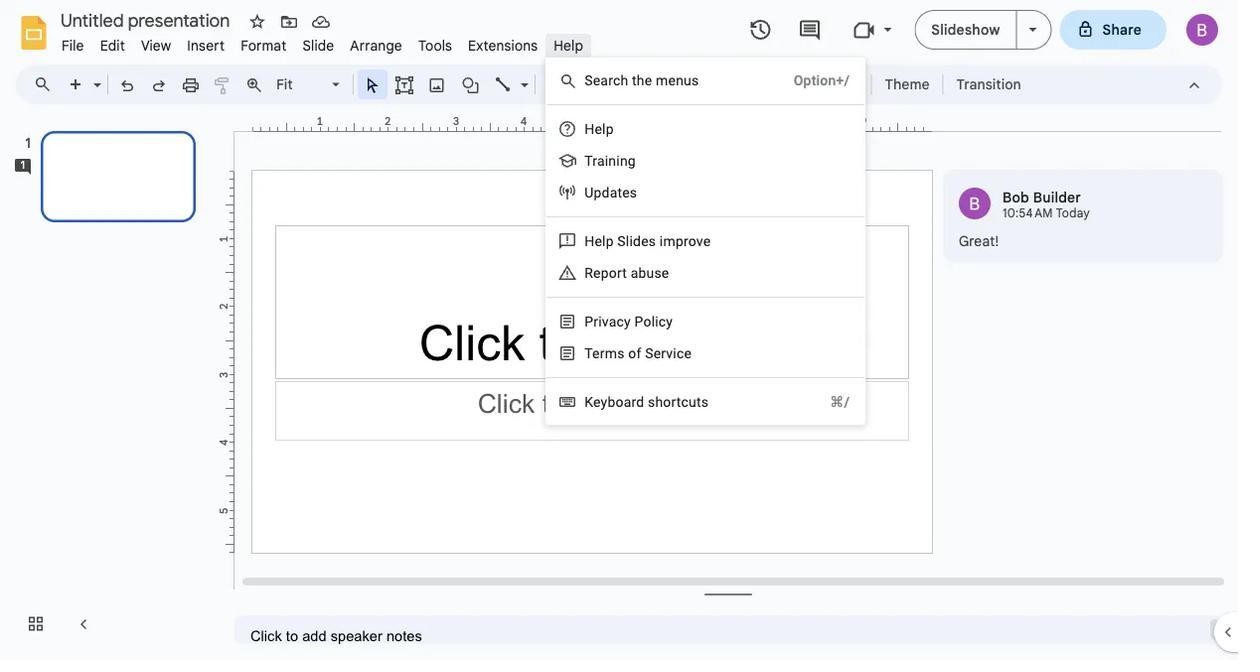 Task type: describe. For each thing, give the bounding box(es) containing it.
file
[[62, 37, 84, 54]]

service
[[645, 345, 692, 362]]

h
[[585, 121, 595, 137]]

bob builder 10:54 am today
[[1003, 189, 1090, 221]]

search the m enus
[[585, 72, 699, 88]]

view menu item
[[133, 34, 179, 57]]

slide menu item
[[295, 34, 342, 57]]

h elp
[[585, 121, 614, 137]]

pdates
[[594, 184, 637, 201]]

updates u element
[[585, 184, 643, 201]]

bob builder image
[[959, 188, 991, 220]]

new slide with layout image
[[88, 72, 101, 79]]

a
[[631, 265, 638, 281]]

of
[[628, 345, 641, 362]]

m
[[656, 72, 668, 88]]

format menu item
[[233, 34, 295, 57]]

list containing bob builder
[[943, 170, 1223, 263]]

help slides imp r ove
[[585, 233, 711, 249]]

u
[[585, 184, 594, 201]]

help menu item
[[546, 34, 591, 57]]

⌘slash element
[[806, 393, 850, 412]]

insert menu item
[[179, 34, 233, 57]]

help slides improve r element
[[585, 233, 717, 249]]

Menus field
[[25, 71, 69, 98]]

bob
[[1003, 189, 1030, 206]]

help for help
[[554, 37, 583, 54]]

background button
[[704, 70, 801, 99]]

format options button
[[578, 70, 695, 99]]

training t element
[[585, 153, 642, 169]]

menu bar banner
[[0, 0, 1238, 661]]

search the menus m element
[[585, 72, 705, 88]]

view
[[141, 37, 171, 54]]

share
[[1103, 21, 1142, 38]]

report a buse
[[585, 265, 669, 281]]

p rivacy policy
[[585, 314, 673, 330]]

Zoom text field
[[273, 71, 329, 98]]

t raining
[[585, 153, 636, 169]]

report
[[585, 265, 627, 281]]

file menu item
[[54, 34, 92, 57]]

background
[[713, 76, 792, 93]]

slideshow
[[932, 21, 1000, 38]]

Zoom field
[[270, 71, 349, 100]]

term s of service
[[585, 345, 692, 362]]

the
[[632, 72, 652, 88]]

term
[[585, 345, 617, 362]]

transition button
[[948, 70, 1030, 99]]

10:54 am
[[1003, 206, 1053, 221]]

eyboard
[[593, 394, 644, 410]]

shortcuts
[[648, 394, 709, 410]]

theme
[[885, 76, 930, 93]]



Task type: vqa. For each thing, say whether or not it's contained in the screenshot.
Watermark
no



Task type: locate. For each thing, give the bounding box(es) containing it.
ove
[[689, 233, 711, 249]]

keyboard shortcuts k element
[[585, 394, 715, 410]]

buse
[[638, 265, 669, 281]]

arrange menu item
[[342, 34, 410, 57]]

1 horizontal spatial format
[[587, 76, 634, 93]]

1 horizontal spatial help
[[585, 233, 614, 249]]

share button
[[1060, 10, 1167, 50]]

format inside button
[[587, 76, 634, 93]]

options
[[637, 76, 686, 93]]

shape image
[[460, 71, 483, 98]]

menu containing search the
[[546, 58, 866, 425]]

rivacy
[[594, 314, 631, 330]]

policy
[[635, 314, 673, 330]]

today
[[1056, 206, 1090, 221]]

builder
[[1033, 189, 1081, 206]]

raining
[[593, 153, 636, 169]]

tools
[[418, 37, 452, 54]]

p
[[585, 314, 594, 330]]

help inside menu item
[[554, 37, 583, 54]]

help for help slides imp r ove
[[585, 233, 614, 249]]

tools menu item
[[410, 34, 460, 57]]

enus
[[668, 72, 699, 88]]

imp
[[660, 233, 684, 249]]

menu
[[546, 58, 866, 425]]

help up "main" toolbar
[[554, 37, 583, 54]]

edit
[[100, 37, 125, 54]]

⌘/
[[830, 394, 850, 410]]

1 vertical spatial help
[[585, 233, 614, 249]]

option+/
[[794, 72, 850, 88]]

format for format
[[241, 37, 287, 54]]

start slideshow (⌘+enter) image
[[1029, 28, 1037, 32]]

edit menu item
[[92, 34, 133, 57]]

search
[[585, 72, 629, 88]]

format
[[241, 37, 287, 54], [587, 76, 634, 93]]

0 horizontal spatial help
[[554, 37, 583, 54]]

menu bar containing file
[[54, 26, 591, 59]]

format for format options
[[587, 76, 634, 93]]

k
[[585, 394, 593, 410]]

privacy policy p element
[[585, 314, 679, 330]]

application
[[0, 0, 1238, 661]]

list
[[943, 170, 1223, 263]]

transition
[[957, 76, 1021, 93]]

elp
[[595, 121, 614, 137]]

format options
[[587, 76, 686, 93]]

u pdates
[[585, 184, 637, 201]]

insert
[[187, 37, 225, 54]]

Star checkbox
[[243, 8, 271, 36]]

help inside menu
[[585, 233, 614, 249]]

0 vertical spatial help
[[554, 37, 583, 54]]

k eyboard shortcuts
[[585, 394, 709, 410]]

menu bar inside menu bar banner
[[54, 26, 591, 59]]

main toolbar
[[59, 70, 1031, 100]]

0 vertical spatial format
[[241, 37, 287, 54]]

terms of service s element
[[585, 345, 698, 362]]

navigation
[[0, 112, 219, 661]]

great!
[[959, 233, 999, 250]]

arrange
[[350, 37, 402, 54]]

insert image image
[[426, 71, 449, 98]]

extensions menu item
[[460, 34, 546, 57]]

menu bar
[[54, 26, 591, 59]]

t
[[585, 153, 593, 169]]

application containing slideshow
[[0, 0, 1238, 661]]

help
[[554, 37, 583, 54], [585, 233, 614, 249]]

extensions
[[468, 37, 538, 54]]

slideshow button
[[915, 10, 1017, 50]]

option+slash element
[[770, 71, 850, 90]]

slide
[[303, 37, 334, 54]]

slides
[[618, 233, 656, 249]]

r
[[684, 233, 689, 249]]

help up report
[[585, 233, 614, 249]]

0 horizontal spatial format
[[241, 37, 287, 54]]

theme button
[[876, 70, 939, 99]]

1 vertical spatial format
[[587, 76, 634, 93]]

format inside menu item
[[241, 37, 287, 54]]

s
[[617, 345, 625, 362]]

report abuse a element
[[585, 265, 675, 281]]

Rename text field
[[54, 8, 241, 32]]

help h element
[[585, 121, 620, 137]]



